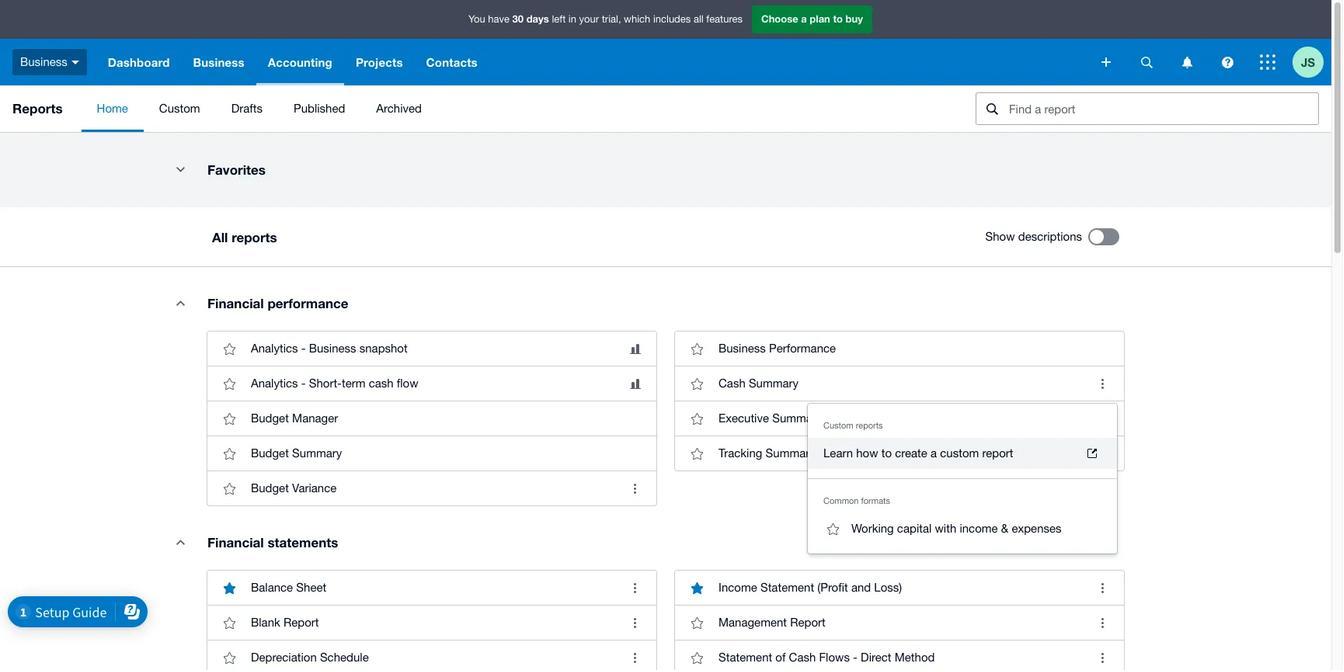 Task type: locate. For each thing, give the bounding box(es) containing it.
more options image for income statement (profit and loss)
[[1087, 573, 1118, 604]]

0 vertical spatial analytics
[[251, 342, 298, 355]]

favorite image for depreciation schedule
[[214, 643, 245, 671]]

0 horizontal spatial to
[[833, 13, 843, 25]]

2 financial from the top
[[207, 535, 264, 551]]

favorite image inside cash summary 'link'
[[681, 368, 712, 399]]

0 horizontal spatial svg image
[[71, 60, 79, 64]]

budget inside budget variance link
[[251, 482, 289, 495]]

budget up budget variance on the left of the page
[[251, 447, 289, 460]]

0 vertical spatial to
[[833, 13, 843, 25]]

1 report from the left
[[284, 616, 319, 629]]

1 vertical spatial to
[[882, 447, 892, 460]]

to right how
[[882, 447, 892, 460]]

executive summary
[[719, 412, 822, 425]]

reports right all
[[232, 229, 277, 245]]

more options image for budget variance
[[619, 473, 650, 504]]

income statement (profit and loss) link
[[675, 571, 1124, 605]]

more options image inside cash summary 'link'
[[1087, 368, 1118, 399]]

more options image for cash summary
[[1087, 368, 1118, 399]]

analytics
[[251, 342, 298, 355], [251, 377, 298, 390]]

archived
[[376, 102, 422, 115]]

more options image inside management report 'link'
[[1087, 608, 1118, 639]]

svg image
[[1222, 56, 1233, 68], [71, 60, 79, 64]]

favorite image inside business performance link
[[681, 333, 712, 364]]

favorite image for tracking summary
[[681, 438, 712, 469]]

1 horizontal spatial a
[[931, 447, 937, 460]]

- down performance
[[301, 342, 306, 355]]

more options image for balance sheet
[[619, 573, 650, 604]]

2 report from the left
[[790, 616, 826, 629]]

budget variance
[[251, 482, 337, 495]]

- right flows
[[853, 651, 858, 664]]

expand report group image
[[165, 287, 196, 319], [165, 527, 196, 558]]

summary up tracking summary
[[772, 412, 822, 425]]

how
[[856, 447, 878, 460]]

to inside learn how to create a custom report link
[[882, 447, 892, 460]]

favorite image inside the blank report link
[[214, 608, 245, 639]]

custom
[[159, 102, 200, 115], [824, 421, 854, 430]]

budget up budget summary
[[251, 412, 289, 425]]

more information about analytics - business snapshot image
[[630, 344, 641, 354]]

1 financial from the top
[[207, 295, 264, 312]]

summary for tracking summary
[[766, 447, 816, 460]]

business inside popup button
[[20, 55, 67, 68]]

statement up the management report
[[761, 581, 814, 594]]

favorite image inside executive summary link
[[681, 403, 712, 434]]

learn how to create a custom report link
[[808, 438, 1117, 469]]

summary down manager
[[292, 447, 342, 460]]

business performance link
[[675, 332, 1124, 366]]

expenses
[[1012, 522, 1062, 535]]

1 vertical spatial -
[[301, 377, 306, 390]]

which
[[624, 13, 651, 25]]

dashboard link
[[96, 39, 181, 85]]

income statement (profit and loss)
[[719, 581, 902, 594]]

plan
[[810, 13, 830, 25]]

variance
[[292, 482, 337, 495]]

2 vertical spatial budget
[[251, 482, 289, 495]]

a left plan
[[801, 13, 807, 25]]

summary down executive summary
[[766, 447, 816, 460]]

trial,
[[602, 13, 621, 25]]

cash right 'of'
[[789, 651, 816, 664]]

show
[[986, 230, 1015, 243]]

0 vertical spatial budget
[[251, 412, 289, 425]]

1 expand report group image from the top
[[165, 287, 196, 319]]

common
[[824, 496, 859, 506]]

management report link
[[675, 605, 1124, 640]]

accounting button
[[256, 39, 344, 85]]

banner
[[0, 0, 1332, 85]]

favorite image
[[214, 333, 245, 364], [214, 368, 245, 399], [681, 368, 712, 399], [214, 403, 245, 434], [681, 438, 712, 469], [214, 473, 245, 504], [817, 514, 848, 545], [214, 608, 245, 639]]

sheet
[[296, 581, 326, 594]]

-
[[301, 342, 306, 355], [301, 377, 306, 390], [853, 651, 858, 664]]

custom up learn
[[824, 421, 854, 430]]

statement left 'of'
[[719, 651, 772, 664]]

financial for financial performance
[[207, 295, 264, 312]]

left
[[552, 13, 566, 25]]

statement of cash flows - direct method link
[[675, 640, 1124, 671]]

business button
[[181, 39, 256, 85]]

descriptions
[[1018, 230, 1082, 243]]

budget inside budget summary link
[[251, 447, 289, 460]]

custom reports
[[824, 421, 883, 430]]

projects button
[[344, 39, 415, 85]]

all
[[212, 229, 228, 245]]

list box
[[808, 404, 1117, 554]]

budget variance link
[[207, 471, 657, 506]]

navigation
[[96, 39, 1091, 85]]

more options image inside statement of cash flows - direct method link
[[1087, 643, 1118, 671]]

js button
[[1293, 39, 1332, 85]]

favorite image for analytics - short-term cash flow
[[214, 368, 245, 399]]

summary for cash summary
[[749, 377, 799, 390]]

0 vertical spatial custom
[[159, 102, 200, 115]]

favorite image inside budget variance link
[[214, 473, 245, 504]]

more options image inside the blank report link
[[619, 608, 650, 639]]

favorite image inside budget manager link
[[214, 403, 245, 434]]

loss)
[[874, 581, 902, 594]]

executive
[[719, 412, 769, 425]]

business up reports
[[20, 55, 67, 68]]

0 vertical spatial cash
[[719, 377, 746, 390]]

custom down business dropdown button at left top
[[159, 102, 200, 115]]

1 vertical spatial expand report group image
[[165, 527, 196, 558]]

0 vertical spatial expand report group image
[[165, 287, 196, 319]]

report inside 'link'
[[790, 616, 826, 629]]

1 horizontal spatial to
[[882, 447, 892, 460]]

more options image
[[1087, 368, 1118, 399], [619, 473, 650, 504], [619, 573, 650, 604], [619, 608, 650, 639]]

statement
[[761, 581, 814, 594], [719, 651, 772, 664]]

favorite image for cash summary
[[681, 368, 712, 399]]

tracking
[[719, 447, 762, 460]]

choose a plan to buy
[[761, 13, 863, 25]]

favorite image for budget variance
[[214, 473, 245, 504]]

favorite image
[[681, 333, 712, 364], [681, 403, 712, 434], [214, 438, 245, 469], [681, 608, 712, 639], [214, 643, 245, 671], [681, 643, 712, 671]]

more options image inside budget variance link
[[619, 473, 650, 504]]

custom for custom reports
[[824, 421, 854, 430]]

business inside dropdown button
[[193, 55, 245, 69]]

financial down all reports
[[207, 295, 264, 312]]

more options image for management report
[[1087, 608, 1118, 639]]

1 horizontal spatial reports
[[856, 421, 883, 430]]

2 expand report group image from the top
[[165, 527, 196, 558]]

drafts link
[[216, 85, 278, 132]]

- left short-
[[301, 377, 306, 390]]

capital
[[897, 522, 932, 535]]

financial up remove favorite image
[[207, 535, 264, 551]]

list box containing learn how to create a custom report
[[808, 404, 1117, 554]]

reports
[[12, 100, 63, 117]]

cash up the executive
[[719, 377, 746, 390]]

30
[[512, 13, 524, 25]]

0 horizontal spatial custom
[[159, 102, 200, 115]]

more options image inside depreciation schedule link
[[619, 643, 650, 671]]

depreciation
[[251, 651, 317, 664]]

1 budget from the top
[[251, 412, 289, 425]]

3 budget from the top
[[251, 482, 289, 495]]

1 vertical spatial reports
[[856, 421, 883, 430]]

budget for budget summary
[[251, 447, 289, 460]]

favorite image inside tracking summary link
[[681, 438, 712, 469]]

financial
[[207, 295, 264, 312], [207, 535, 264, 551]]

analytics - business snapshot
[[251, 342, 408, 355]]

budget inside budget manager link
[[251, 412, 289, 425]]

favorites
[[207, 162, 266, 178]]

custom for custom
[[159, 102, 200, 115]]

all reports
[[212, 229, 277, 245]]

favorite image inside budget summary link
[[214, 438, 245, 469]]

0 vertical spatial reports
[[232, 229, 277, 245]]

business up cash summary
[[719, 342, 766, 355]]

0 vertical spatial -
[[301, 342, 306, 355]]

you have 30 days left in your trial, which includes all features
[[469, 13, 743, 25]]

depreciation schedule
[[251, 651, 369, 664]]

a right 'create'
[[931, 447, 937, 460]]

cash
[[719, 377, 746, 390], [789, 651, 816, 664]]

summary inside 'link'
[[749, 377, 799, 390]]

2 analytics from the top
[[251, 377, 298, 390]]

business
[[20, 55, 67, 68], [193, 55, 245, 69], [309, 342, 356, 355], [719, 342, 766, 355]]

report
[[284, 616, 319, 629], [790, 616, 826, 629]]

reports
[[232, 229, 277, 245], [856, 421, 883, 430]]

buy
[[846, 13, 863, 25]]

1 vertical spatial a
[[931, 447, 937, 460]]

1 horizontal spatial custom
[[824, 421, 854, 430]]

menu
[[81, 85, 963, 132]]

0 horizontal spatial report
[[284, 616, 319, 629]]

1 vertical spatial custom
[[824, 421, 854, 430]]

to
[[833, 13, 843, 25], [882, 447, 892, 460]]

favorite image inside list box
[[817, 514, 848, 545]]

menu containing home
[[81, 85, 963, 132]]

cash
[[369, 377, 394, 390]]

method
[[895, 651, 935, 664]]

0 vertical spatial financial
[[207, 295, 264, 312]]

performance
[[268, 295, 349, 312]]

analytics up budget manager
[[251, 377, 298, 390]]

budget summary
[[251, 447, 342, 460]]

home link
[[81, 85, 144, 132]]

analytics down financial performance
[[251, 342, 298, 355]]

2 budget from the top
[[251, 447, 289, 460]]

more options image
[[1087, 573, 1118, 604], [1087, 608, 1118, 639], [619, 643, 650, 671], [1087, 643, 1118, 671]]

budget manager
[[251, 412, 338, 425]]

svg image
[[1260, 54, 1276, 70], [1141, 56, 1153, 68], [1182, 56, 1192, 68], [1102, 57, 1111, 67]]

report right blank on the bottom left
[[284, 616, 319, 629]]

1 vertical spatial cash
[[789, 651, 816, 664]]

None field
[[976, 92, 1319, 125]]

1 analytics from the top
[[251, 342, 298, 355]]

svg image inside business popup button
[[71, 60, 79, 64]]

more options image for blank report
[[619, 608, 650, 639]]

1 horizontal spatial report
[[790, 616, 826, 629]]

schedule
[[320, 651, 369, 664]]

business up drafts
[[193, 55, 245, 69]]

dashboard
[[108, 55, 170, 69]]

summary for budget summary
[[292, 447, 342, 460]]

favorite image inside depreciation schedule link
[[214, 643, 245, 671]]

budget down budget summary
[[251, 482, 289, 495]]

financial statements
[[207, 535, 338, 551]]

0 horizontal spatial cash
[[719, 377, 746, 390]]

0 horizontal spatial reports
[[232, 229, 277, 245]]

create
[[895, 447, 928, 460]]

expand report group image for financial statements
[[165, 527, 196, 558]]

flows
[[819, 651, 850, 664]]

common formats
[[824, 496, 890, 506]]

summary
[[749, 377, 799, 390], [772, 412, 822, 425], [292, 447, 342, 460], [766, 447, 816, 460]]

to left 'buy'
[[833, 13, 843, 25]]

favorite image inside management report 'link'
[[681, 608, 712, 639]]

0 vertical spatial a
[[801, 13, 807, 25]]

1 vertical spatial financial
[[207, 535, 264, 551]]

1 vertical spatial analytics
[[251, 377, 298, 390]]

report down income statement (profit and loss)
[[790, 616, 826, 629]]

summary up executive summary
[[749, 377, 799, 390]]

1 vertical spatial budget
[[251, 447, 289, 460]]

a
[[801, 13, 807, 25], [931, 447, 937, 460]]

favorite image inside statement of cash flows - direct method link
[[681, 643, 712, 671]]

navigation containing dashboard
[[96, 39, 1091, 85]]

blank report
[[251, 616, 319, 629]]

2 vertical spatial -
[[853, 651, 858, 664]]

management
[[719, 616, 787, 629]]

Find a report text field
[[1008, 93, 1318, 124]]

reports up how
[[856, 421, 883, 430]]

includes
[[653, 13, 691, 25]]



Task type: describe. For each thing, give the bounding box(es) containing it.
your
[[579, 13, 599, 25]]

js
[[1301, 55, 1315, 69]]

contacts button
[[415, 39, 489, 85]]

favorite image for executive summary
[[681, 403, 712, 434]]

depreciation schedule link
[[207, 640, 657, 671]]

drafts
[[231, 102, 263, 115]]

manager
[[292, 412, 338, 425]]

blank
[[251, 616, 280, 629]]

working capital with income & expenses link
[[808, 514, 1117, 545]]

financial performance
[[207, 295, 349, 312]]

favorite image for budget summary
[[214, 438, 245, 469]]

favorite image for blank report
[[214, 608, 245, 639]]

banner containing js
[[0, 0, 1332, 85]]

cash inside 'link'
[[719, 377, 746, 390]]

executive summary link
[[675, 401, 1124, 436]]

- for short-
[[301, 377, 306, 390]]

contacts
[[426, 55, 478, 69]]

short-
[[309, 377, 342, 390]]

performance
[[769, 342, 836, 355]]

snapshot
[[360, 342, 408, 355]]

balance
[[251, 581, 293, 594]]

choose
[[761, 13, 798, 25]]

flow
[[397, 377, 418, 390]]

balance sheet link
[[207, 571, 657, 605]]

custom link
[[144, 85, 216, 132]]

budget for budget variance
[[251, 482, 289, 495]]

more information about analytics - short-term cash flow image
[[630, 379, 641, 389]]

favorite image for working capital with income & expenses
[[817, 514, 848, 545]]

reports for custom reports
[[856, 421, 883, 430]]

analytics for analytics - business snapshot
[[251, 342, 298, 355]]

of
[[776, 651, 786, 664]]

budget summary link
[[207, 436, 657, 471]]

show descriptions
[[986, 230, 1082, 243]]

cash summary link
[[675, 366, 1124, 401]]

more options image for depreciation schedule
[[619, 643, 650, 671]]

learn how to create a custom report
[[824, 447, 1014, 460]]

favorite image for analytics - business snapshot
[[214, 333, 245, 364]]

1 horizontal spatial svg image
[[1222, 56, 1233, 68]]

1 vertical spatial statement
[[719, 651, 772, 664]]

archived link
[[361, 85, 437, 132]]

financial for financial statements
[[207, 535, 264, 551]]

business up analytics - short-term cash flow
[[309, 342, 356, 355]]

0 vertical spatial statement
[[761, 581, 814, 594]]

tracking summary link
[[675, 436, 1124, 471]]

published link
[[278, 85, 361, 132]]

remove favorite image
[[214, 573, 245, 604]]

budget for budget manager
[[251, 412, 289, 425]]

analytics - short-term cash flow
[[251, 377, 418, 390]]

favorite image for statement of cash flows - direct method
[[681, 643, 712, 671]]

collapse report group image
[[165, 154, 196, 185]]

a inside list box
[[931, 447, 937, 460]]

formats
[[861, 496, 890, 506]]

learn
[[824, 447, 853, 460]]

analytics for analytics - short-term cash flow
[[251, 377, 298, 390]]

summary for executive summary
[[772, 412, 822, 425]]

favorite image for business performance
[[681, 333, 712, 364]]

management report
[[719, 616, 826, 629]]

report
[[982, 447, 1014, 460]]

expand report group image for financial performance
[[165, 287, 196, 319]]

report for management report
[[790, 616, 826, 629]]

0 horizontal spatial a
[[801, 13, 807, 25]]

- for business
[[301, 342, 306, 355]]

&
[[1001, 522, 1009, 535]]

accounting
[[268, 55, 332, 69]]

income
[[960, 522, 998, 535]]

(profit
[[818, 581, 848, 594]]

business performance
[[719, 342, 836, 355]]

budget manager link
[[207, 401, 657, 436]]

you
[[469, 13, 485, 25]]

in
[[569, 13, 576, 25]]

remove favorite image
[[681, 573, 712, 604]]

report for blank report
[[284, 616, 319, 629]]

balance sheet
[[251, 581, 326, 594]]

tracking summary
[[719, 447, 816, 460]]

with
[[935, 522, 957, 535]]

statement of cash flows - direct method
[[719, 651, 935, 664]]

and
[[851, 581, 871, 594]]

working capital with income & expenses
[[852, 522, 1062, 535]]

home
[[97, 102, 128, 115]]

statements
[[268, 535, 338, 551]]

income
[[719, 581, 757, 594]]

term
[[342, 377, 366, 390]]

working
[[852, 522, 894, 535]]

cash summary
[[719, 377, 799, 390]]

all
[[694, 13, 704, 25]]

reports for all reports
[[232, 229, 277, 245]]

direct
[[861, 651, 892, 664]]

days
[[527, 13, 549, 25]]

features
[[706, 13, 743, 25]]

favorite image for budget manager
[[214, 403, 245, 434]]

published
[[294, 102, 345, 115]]

more options image for statement of cash flows - direct method
[[1087, 643, 1118, 671]]

favorite image for management report
[[681, 608, 712, 639]]

1 horizontal spatial cash
[[789, 651, 816, 664]]



Task type: vqa. For each thing, say whether or not it's contained in the screenshot.
Favorite icon in the executive summary link
yes



